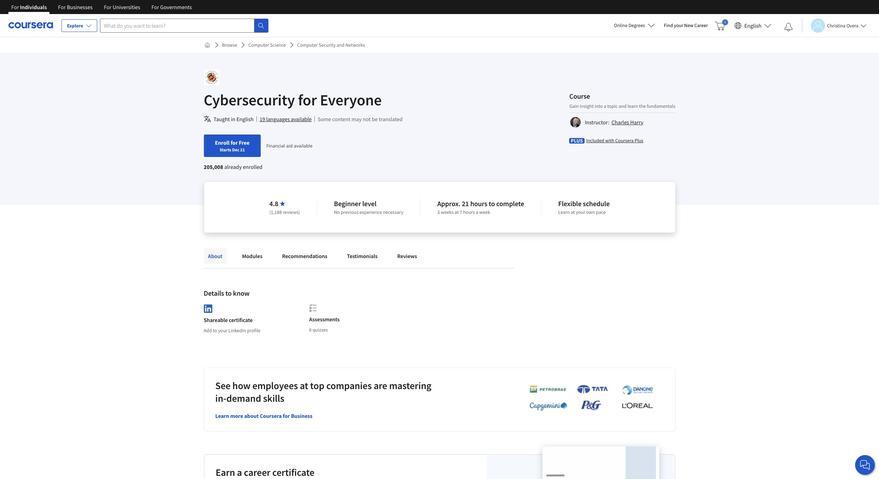 Task type: describe. For each thing, give the bounding box(es) containing it.
computer security and networks link
[[294, 39, 368, 51]]

for for individuals
[[11, 4, 19, 11]]

explore
[[67, 22, 83, 29]]

christina overa button
[[802, 18, 867, 32]]

modules link
[[238, 248, 267, 264]]

taught
[[214, 116, 230, 123]]

chat with us image
[[860, 459, 871, 471]]

university of maryland, college park image
[[204, 70, 220, 85]]

security
[[319, 42, 336, 48]]

course
[[570, 91, 591, 100]]

reviews link
[[393, 248, 422, 264]]

for for businesses
[[58, 4, 66, 11]]

for for cybersecurity
[[298, 90, 317, 110]]

shopping cart: 1 item image
[[715, 19, 729, 31]]

2 vertical spatial your
[[218, 327, 228, 334]]

instructor:
[[585, 119, 610, 126]]

companies
[[327, 379, 372, 392]]

0 vertical spatial and
[[337, 42, 345, 48]]

earn
[[216, 466, 235, 479]]

level
[[363, 199, 377, 208]]

financial
[[267, 143, 285, 149]]

week
[[480, 209, 490, 215]]

details to know
[[204, 289, 250, 297]]

degrees
[[629, 22, 645, 28]]

for individuals
[[11, 4, 47, 11]]

about
[[208, 253, 223, 260]]

universities
[[113, 4, 140, 11]]

in
[[231, 116, 236, 123]]

0 vertical spatial your
[[674, 22, 684, 28]]

at for see how employees at top companies are mastering in-demand skills
[[300, 379, 308, 392]]

weeks
[[441, 209, 454, 215]]

coursera image
[[8, 20, 53, 31]]

business
[[291, 412, 313, 419]]

details
[[204, 289, 224, 297]]

computer for computer security and networks
[[297, 42, 318, 48]]

beginner level no previous experience necessary
[[334, 199, 404, 215]]

coursera career certificate image
[[543, 446, 660, 479]]

the
[[640, 103, 646, 109]]

experience
[[360, 209, 382, 215]]

charles harry link
[[612, 119, 644, 126]]

available for financial aid available
[[294, 143, 313, 149]]

learn inside flexible schedule learn at your own pace
[[559, 209, 570, 215]]

own
[[587, 209, 595, 215]]

at inside approx. 21 hours to complete 3 weeks at 7 hours a week
[[455, 209, 459, 215]]

1 vertical spatial hours
[[463, 209, 475, 215]]

coursera plus image
[[570, 138, 585, 143]]

mastering
[[389, 379, 432, 392]]

dec
[[232, 147, 239, 152]]

everyone
[[320, 90, 382, 110]]

for for universities
[[104, 4, 112, 11]]

1 horizontal spatial for
[[283, 412, 290, 419]]

flexible
[[559, 199, 582, 208]]

businesses
[[67, 4, 93, 11]]

new
[[685, 22, 694, 28]]

at for flexible schedule learn at your own pace
[[571, 209, 575, 215]]

testimonials
[[347, 253, 378, 260]]

fundamentals
[[647, 103, 676, 109]]

some content may not be translated
[[318, 116, 403, 123]]

learn
[[628, 103, 639, 109]]

instructor: charles harry
[[585, 119, 644, 126]]

find your new career link
[[661, 21, 712, 30]]

recommendations
[[282, 253, 328, 260]]

christina
[[828, 22, 846, 29]]

networks
[[346, 42, 365, 48]]

languages
[[266, 116, 290, 123]]

beginner
[[334, 199, 361, 208]]

cybersecurity
[[204, 90, 295, 110]]

enrolled
[[243, 163, 263, 170]]

some
[[318, 116, 331, 123]]

online
[[614, 22, 628, 28]]

skills
[[263, 392, 285, 404]]

top
[[310, 379, 325, 392]]

and inside course gain insight into a topic and learn the fundamentals
[[619, 103, 627, 109]]

charles
[[612, 119, 630, 126]]

aid
[[286, 143, 293, 149]]

assessments
[[309, 316, 340, 323]]

how
[[233, 379, 251, 392]]

browse
[[222, 42, 237, 48]]

online degrees button
[[609, 18, 661, 33]]

cybersecurity for everyone
[[204, 90, 382, 110]]

shareable certificate
[[204, 316, 253, 323]]

quizzes
[[313, 327, 328, 333]]

english inside button
[[745, 22, 762, 29]]

0 horizontal spatial coursera
[[260, 412, 282, 419]]

linkedin
[[229, 327, 246, 334]]

schedule
[[583, 199, 610, 208]]

add
[[204, 327, 212, 334]]

1 vertical spatial english
[[237, 116, 254, 123]]

banner navigation
[[6, 0, 198, 14]]

your inside flexible schedule learn at your own pace
[[576, 209, 586, 215]]

computer security and networks
[[297, 42, 365, 48]]

21 inside enroll for free starts dec 21
[[240, 147, 245, 152]]

complete
[[497, 199, 525, 208]]

be
[[372, 116, 378, 123]]



Task type: locate. For each thing, give the bounding box(es) containing it.
not
[[363, 116, 371, 123]]

your left own
[[576, 209, 586, 215]]

computer science
[[249, 42, 286, 48]]

flexible schedule learn at your own pace
[[559, 199, 610, 215]]

pace
[[596, 209, 606, 215]]

learn more about coursera for business link
[[215, 412, 313, 419]]

translated
[[379, 116, 403, 123]]

for
[[298, 90, 317, 110], [231, 139, 238, 146], [283, 412, 290, 419]]

1 vertical spatial 21
[[462, 199, 469, 208]]

for up dec
[[231, 139, 238, 146]]

21 up 7
[[462, 199, 469, 208]]

for for governments
[[152, 4, 159, 11]]

0 vertical spatial coursera
[[616, 137, 634, 143]]

coursera left plus
[[616, 137, 634, 143]]

overa
[[847, 22, 859, 29]]

0 vertical spatial certificate
[[229, 316, 253, 323]]

english right in
[[237, 116, 254, 123]]

to for your
[[213, 327, 217, 334]]

a inside course gain insight into a topic and learn the fundamentals
[[604, 103, 607, 109]]

coursera enterprise logos image
[[519, 384, 660, 415]]

content
[[332, 116, 351, 123]]

included with coursera plus link
[[587, 137, 644, 144]]

for for enroll
[[231, 139, 238, 146]]

to for know
[[226, 289, 232, 297]]

7
[[460, 209, 462, 215]]

2 horizontal spatial to
[[489, 199, 495, 208]]

your
[[674, 22, 684, 28], [576, 209, 586, 215], [218, 327, 228, 334]]

4.8
[[270, 199, 279, 208]]

0 vertical spatial english
[[745, 22, 762, 29]]

0 vertical spatial available
[[291, 116, 312, 123]]

available
[[291, 116, 312, 123], [294, 143, 313, 149]]

learn down 'flexible'
[[559, 209, 570, 215]]

to up week
[[489, 199, 495, 208]]

financial aid available
[[267, 143, 313, 149]]

for universities
[[104, 4, 140, 11]]

1 horizontal spatial a
[[476, 209, 479, 215]]

3
[[438, 209, 440, 215]]

for governments
[[152, 4, 192, 11]]

add to your linkedin profile
[[204, 327, 261, 334]]

2 horizontal spatial a
[[604, 103, 607, 109]]

charles harry image
[[571, 117, 581, 127]]

1 horizontal spatial 21
[[462, 199, 469, 208]]

(1,188
[[270, 209, 282, 215]]

1 horizontal spatial english
[[745, 22, 762, 29]]

at down 'flexible'
[[571, 209, 575, 215]]

0 horizontal spatial your
[[218, 327, 228, 334]]

0 horizontal spatial computer
[[249, 42, 269, 48]]

19 languages available button
[[260, 115, 312, 123]]

see
[[215, 379, 231, 392]]

available for 19 languages available
[[291, 116, 312, 123]]

at left 7
[[455, 209, 459, 215]]

1 horizontal spatial learn
[[559, 209, 570, 215]]

0 vertical spatial learn
[[559, 209, 570, 215]]

home image
[[205, 42, 210, 48]]

for left governments at the top left
[[152, 4, 159, 11]]

computer left science
[[249, 42, 269, 48]]

0 vertical spatial hours
[[471, 199, 488, 208]]

0 vertical spatial for
[[298, 90, 317, 110]]

0 horizontal spatial english
[[237, 116, 254, 123]]

coursera down skills
[[260, 412, 282, 419]]

included
[[587, 137, 605, 143]]

0 horizontal spatial for
[[231, 139, 238, 146]]

a
[[604, 103, 607, 109], [476, 209, 479, 215], [237, 466, 242, 479]]

2 vertical spatial for
[[283, 412, 290, 419]]

for businesses
[[58, 4, 93, 11]]

1 for from the left
[[11, 4, 19, 11]]

and
[[337, 42, 345, 48], [619, 103, 627, 109]]

for left universities
[[104, 4, 112, 11]]

205,008
[[204, 163, 223, 170]]

approx. 21 hours to complete 3 weeks at 7 hours a week
[[438, 199, 525, 215]]

learn more about coursera for business
[[215, 412, 313, 419]]

1 horizontal spatial your
[[576, 209, 586, 215]]

2 horizontal spatial your
[[674, 22, 684, 28]]

christina overa
[[828, 22, 859, 29]]

a right earn
[[237, 466, 242, 479]]

205,008 already enrolled
[[204, 163, 263, 170]]

0 horizontal spatial certificate
[[229, 316, 253, 323]]

starts
[[220, 147, 231, 152]]

career
[[695, 22, 708, 28]]

science
[[270, 42, 286, 48]]

1 vertical spatial available
[[294, 143, 313, 149]]

0 horizontal spatial a
[[237, 466, 242, 479]]

19
[[260, 116, 265, 123]]

modules
[[242, 253, 263, 260]]

2 for from the left
[[58, 4, 66, 11]]

1 horizontal spatial certificate
[[273, 466, 315, 479]]

recommendations link
[[278, 248, 332, 264]]

financial aid available button
[[267, 143, 313, 149]]

find your new career
[[664, 22, 708, 28]]

previous
[[341, 209, 359, 215]]

your right find
[[674, 22, 684, 28]]

4 for from the left
[[152, 4, 159, 11]]

0 horizontal spatial to
[[213, 327, 217, 334]]

learn left more
[[215, 412, 229, 419]]

1 vertical spatial coursera
[[260, 412, 282, 419]]

for inside enroll for free starts dec 21
[[231, 139, 238, 146]]

hours
[[471, 199, 488, 208], [463, 209, 475, 215]]

and right security
[[337, 42, 345, 48]]

with
[[606, 137, 615, 143]]

a right into
[[604, 103, 607, 109]]

enroll
[[215, 139, 230, 146]]

are
[[374, 379, 388, 392]]

at inside see how employees at top companies are mastering in-demand skills
[[300, 379, 308, 392]]

0 horizontal spatial 21
[[240, 147, 245, 152]]

your down "shareable certificate"
[[218, 327, 228, 334]]

reviews
[[398, 253, 417, 260]]

6
[[309, 327, 312, 333]]

for left businesses
[[58, 4, 66, 11]]

about
[[244, 412, 259, 419]]

show notifications image
[[785, 23, 793, 31]]

0 horizontal spatial learn
[[215, 412, 229, 419]]

1 vertical spatial learn
[[215, 412, 229, 419]]

hours up week
[[471, 199, 488, 208]]

(1,188 reviews)
[[270, 209, 300, 215]]

3 for from the left
[[104, 4, 112, 11]]

at inside flexible schedule learn at your own pace
[[571, 209, 575, 215]]

1 horizontal spatial and
[[619, 103, 627, 109]]

at left top
[[300, 379, 308, 392]]

find
[[664, 22, 673, 28]]

already
[[224, 163, 242, 170]]

2 computer from the left
[[297, 42, 318, 48]]

online degrees
[[614, 22, 645, 28]]

0 vertical spatial 21
[[240, 147, 245, 152]]

1 vertical spatial your
[[576, 209, 586, 215]]

more
[[230, 412, 243, 419]]

reviews)
[[283, 209, 300, 215]]

1 vertical spatial and
[[619, 103, 627, 109]]

into
[[595, 103, 603, 109]]

1 vertical spatial a
[[476, 209, 479, 215]]

2 horizontal spatial for
[[298, 90, 317, 110]]

see how employees at top companies are mastering in-demand skills
[[215, 379, 432, 404]]

a inside approx. 21 hours to complete 3 weeks at 7 hours a week
[[476, 209, 479, 215]]

approx.
[[438, 199, 461, 208]]

career
[[244, 466, 271, 479]]

0 horizontal spatial at
[[300, 379, 308, 392]]

demand
[[227, 392, 261, 404]]

1 vertical spatial for
[[231, 139, 238, 146]]

available down cybersecurity for everyone
[[291, 116, 312, 123]]

1 vertical spatial certificate
[[273, 466, 315, 479]]

21 inside approx. 21 hours to complete 3 weeks at 7 hours a week
[[462, 199, 469, 208]]

employees
[[253, 379, 298, 392]]

0 vertical spatial to
[[489, 199, 495, 208]]

insight
[[580, 103, 594, 109]]

english
[[745, 22, 762, 29], [237, 116, 254, 123]]

shareable
[[204, 316, 228, 323]]

available inside button
[[291, 116, 312, 123]]

to right add
[[213, 327, 217, 334]]

for left individuals
[[11, 4, 19, 11]]

a left week
[[476, 209, 479, 215]]

1 computer from the left
[[249, 42, 269, 48]]

harry
[[631, 119, 644, 126]]

2 horizontal spatial at
[[571, 209, 575, 215]]

included with coursera plus
[[587, 137, 644, 143]]

english right shopping cart: 1 item image
[[745, 22, 762, 29]]

to
[[489, 199, 495, 208], [226, 289, 232, 297], [213, 327, 217, 334]]

1 horizontal spatial coursera
[[616, 137, 634, 143]]

available right aid
[[294, 143, 313, 149]]

plus
[[635, 137, 644, 143]]

computer for computer science
[[249, 42, 269, 48]]

certificate
[[229, 316, 253, 323], [273, 466, 315, 479]]

0 horizontal spatial and
[[337, 42, 345, 48]]

computer left security
[[297, 42, 318, 48]]

1 horizontal spatial to
[[226, 289, 232, 297]]

What do you want to learn? text field
[[100, 18, 255, 32]]

for up 19 languages available
[[298, 90, 317, 110]]

None search field
[[100, 18, 269, 32]]

browse link
[[219, 39, 240, 51]]

1 horizontal spatial computer
[[297, 42, 318, 48]]

2 vertical spatial to
[[213, 327, 217, 334]]

and right "topic"
[[619, 103, 627, 109]]

1 vertical spatial to
[[226, 289, 232, 297]]

21 right dec
[[240, 147, 245, 152]]

1 horizontal spatial at
[[455, 209, 459, 215]]

2 vertical spatial a
[[237, 466, 242, 479]]

for
[[11, 4, 19, 11], [58, 4, 66, 11], [104, 4, 112, 11], [152, 4, 159, 11]]

governments
[[160, 4, 192, 11]]

for left business
[[283, 412, 290, 419]]

to left know
[[226, 289, 232, 297]]

0 vertical spatial a
[[604, 103, 607, 109]]

earn a career certificate
[[216, 466, 315, 479]]

hours right 7
[[463, 209, 475, 215]]

topic
[[608, 103, 618, 109]]

to inside approx. 21 hours to complete 3 weeks at 7 hours a week
[[489, 199, 495, 208]]



Task type: vqa. For each thing, say whether or not it's contained in the screenshot.


